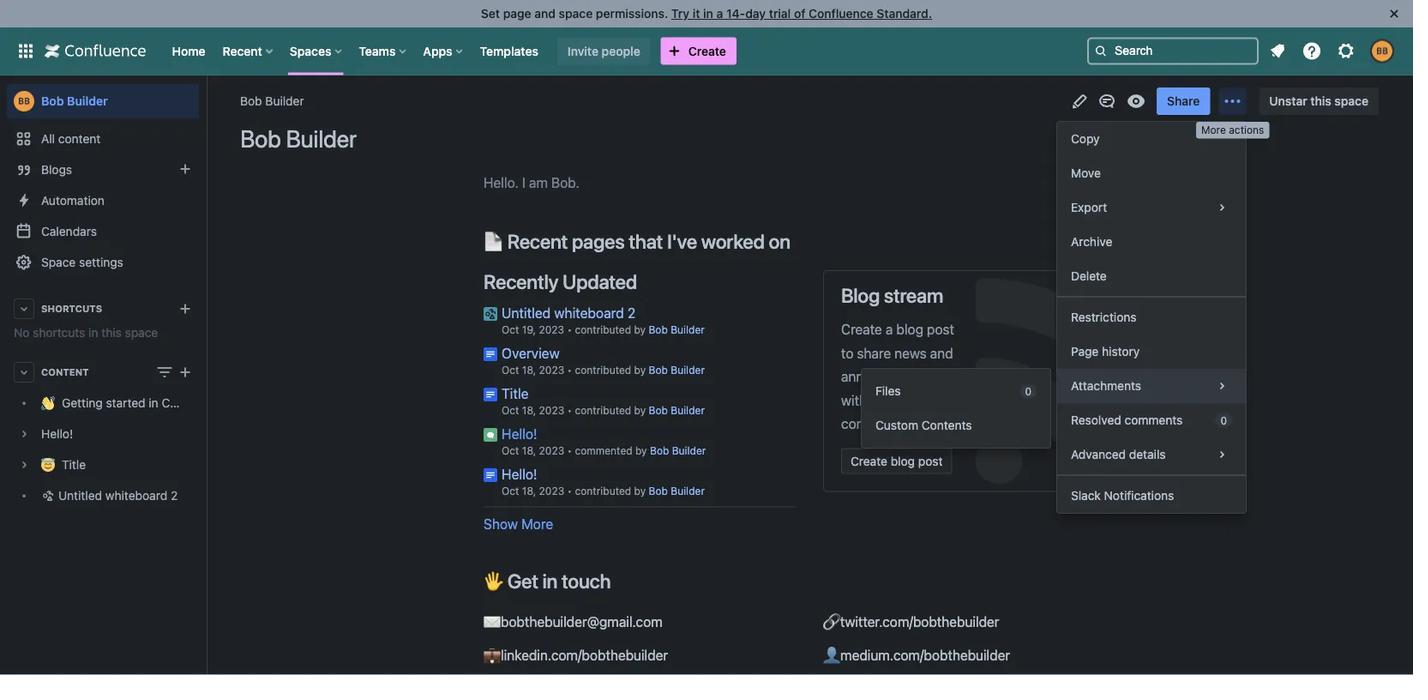 Task type: vqa. For each thing, say whether or not it's contained in the screenshot.
THE PAGE link
no



Task type: describe. For each thing, give the bounding box(es) containing it.
details
[[1130, 447, 1166, 462]]

getting started in confluence link
[[7, 388, 225, 419]]

worked
[[702, 230, 765, 253]]

set page and space permissions. try it in a 14-day trial of confluence standard.
[[481, 6, 933, 21]]

twitter.com/bobthebuilder
[[841, 614, 1000, 630]]

bob inside space element
[[41, 94, 64, 108]]

set
[[481, 6, 500, 21]]

📄 recent pages that i've worked on
[[484, 230, 791, 253]]

2 for untitled whiteboard 2 oct 19, 2023 • contributed by bob builder
[[628, 305, 636, 321]]

content button
[[7, 357, 199, 388]]

untitled for untitled whiteboard 2
[[58, 489, 102, 503]]

• inside untitled whiteboard 2 oct 19, 2023 • contributed by bob builder
[[567, 324, 572, 336]]

space inside button
[[1335, 94, 1369, 108]]

that
[[629, 230, 663, 253]]

in for 🖐 get in touch
[[543, 569, 558, 593]]

title for title
[[62, 458, 86, 472]]

whiteboard for untitled whiteboard 2 oct 19, 2023 • contributed by bob builder
[[555, 305, 624, 321]]

19,
[[522, 324, 536, 336]]

oct inside untitled whiteboard 2 oct 19, 2023 • contributed by bob builder
[[502, 324, 519, 336]]

it
[[693, 6, 701, 21]]

in for getting started in confluence
[[149, 396, 158, 410]]

space
[[41, 255, 76, 269]]

blog stream
[[842, 284, 944, 307]]

all content link
[[7, 124, 199, 154]]

hello! for hello!
[[41, 427, 73, 441]]

banner containing home
[[0, 27, 1414, 75]]

show more link
[[484, 516, 554, 532]]

started
[[106, 396, 145, 410]]

0 horizontal spatial title link
[[7, 450, 199, 480]]

builder inside space element
[[67, 94, 108, 108]]

actions
[[1230, 124, 1265, 136]]

permissions.
[[596, 6, 669, 21]]

18, for overview oct 18, 2023 • contributed by bob builder
[[522, 364, 536, 376]]

bobthebuilder@gmail.com
[[501, 614, 663, 630]]

apps
[[423, 44, 453, 58]]

slack notifications link
[[1058, 479, 1247, 513]]

1 horizontal spatial space
[[559, 6, 593, 21]]

slack notifications
[[1072, 489, 1175, 503]]

create for create
[[689, 44, 727, 58]]

try it in a 14-day trial of confluence standard. link
[[672, 6, 933, 21]]

create button
[[661, 37, 737, 65]]

create a blog image
[[175, 159, 196, 179]]

page
[[503, 6, 532, 21]]

home link
[[167, 37, 211, 65]]

export
[[1072, 200, 1108, 214]]

restrictions
[[1072, 310, 1137, 324]]

team
[[902, 392, 933, 408]]

medium.com/bobthebuilder
[[841, 647, 1011, 664]]

share
[[1168, 94, 1201, 108]]

copy image
[[609, 570, 630, 591]]

in for no shortcuts in this space
[[88, 326, 98, 340]]

close image
[[1385, 3, 1405, 24]]

untitled whiteboard 2
[[58, 489, 178, 503]]

unstar this space button
[[1260, 88, 1380, 115]]

menu containing copy
[[1058, 122, 1247, 513]]

unstar
[[1270, 94, 1308, 108]]

title oct 18, 2023 • contributed by bob builder
[[502, 385, 705, 417]]

create a blog post to share news and announcements with your team and company.
[[842, 321, 959, 432]]

am
[[529, 174, 548, 190]]

oct for hello! oct 18, 2023 • contributed by bob builder
[[502, 485, 519, 497]]

hello! oct 18, 2023 • commented by bob builder
[[502, 426, 706, 457]]

👤
[[824, 647, 837, 664]]

resolved
[[1072, 413, 1122, 427]]

delete button
[[1058, 259, 1247, 293]]

touch
[[562, 569, 611, 593]]

page
[[1072, 344, 1099, 359]]

2023 for overview oct 18, 2023 • contributed by bob builder
[[539, 364, 565, 376]]

archive button
[[1058, 225, 1247, 259]]

more actions image
[[1223, 91, 1243, 112]]

oct for overview oct 18, 2023 • contributed by bob builder
[[502, 364, 519, 376]]

by inside untitled whiteboard 2 oct 19, 2023 • contributed by bob builder
[[634, 324, 646, 336]]

invite people
[[568, 44, 641, 58]]

global element
[[10, 27, 1084, 75]]

contents
[[922, 418, 972, 432]]

oct for hello! oct 18, 2023 • commented by bob builder
[[502, 445, 519, 457]]

18, for hello! oct 18, 2023 • contributed by bob builder
[[522, 485, 536, 497]]

company.
[[842, 415, 901, 432]]

2023 for title oct 18, 2023 • contributed by bob builder
[[539, 405, 565, 417]]

create blog post button
[[842, 448, 953, 474]]

contributed for title
[[575, 405, 632, 417]]

0 horizontal spatial a
[[717, 6, 724, 21]]

create content image
[[175, 362, 196, 383]]

calendars link
[[7, 216, 199, 247]]

blog
[[842, 284, 880, 307]]

updated
[[563, 270, 637, 293]]

bob builder link for title oct 18, 2023 • contributed by bob builder
[[649, 405, 705, 417]]

• for hello! oct 18, 2023 • contributed by bob builder
[[568, 485, 572, 497]]

news
[[895, 345, 927, 361]]

standard.
[[877, 6, 933, 21]]

blog inside create a blog post to share news and announcements with your team and company.
[[897, 321, 924, 338]]

✉️
[[484, 614, 498, 630]]

oct for title oct 18, 2023 • contributed by bob builder
[[502, 405, 519, 417]]

overview
[[502, 345, 560, 361]]

Search field
[[1088, 37, 1259, 65]]

1 horizontal spatial more
[[1202, 124, 1227, 136]]

automation link
[[7, 185, 199, 216]]

blogs link
[[7, 154, 199, 185]]

by for title oct 18, 2023 • contributed by bob builder
[[634, 405, 646, 417]]

create for create a blog post to share news and announcements with your team and company.
[[842, 321, 883, 338]]

hello! oct 18, 2023 • contributed by bob builder
[[502, 466, 705, 497]]

custom contents
[[876, 418, 972, 432]]

bob builder link for overview oct 18, 2023 • contributed by bob builder
[[649, 364, 705, 376]]

0 horizontal spatial more
[[522, 516, 554, 532]]

0 for files
[[1026, 385, 1032, 397]]

calendars
[[41, 224, 97, 239]]

to
[[842, 345, 854, 361]]

contributed inside untitled whiteboard 2 oct 19, 2023 • contributed by bob builder
[[575, 324, 631, 336]]

invite people button
[[558, 37, 651, 65]]

trial
[[769, 6, 791, 21]]

in right it
[[704, 6, 714, 21]]

builder inside hello! oct 18, 2023 • commented by bob builder
[[672, 445, 706, 457]]

advanced
[[1072, 447, 1127, 462]]

blogs
[[41, 163, 72, 177]]

shortcuts
[[33, 326, 85, 340]]

help icon image
[[1302, 41, 1323, 61]]

people
[[602, 44, 641, 58]]

templates link
[[475, 37, 544, 65]]

resolved comments
[[1072, 413, 1183, 427]]

post inside create blog post button
[[919, 454, 943, 468]]

overview link
[[502, 345, 560, 361]]

i've
[[667, 230, 697, 253]]

change view image
[[154, 362, 175, 383]]

pages
[[572, 230, 625, 253]]

share
[[857, 345, 892, 361]]

📄
[[484, 230, 503, 253]]

export button
[[1058, 190, 1247, 225]]

hello.
[[484, 174, 519, 190]]



Task type: locate. For each thing, give the bounding box(es) containing it.
hello. i am bob.
[[484, 174, 580, 190]]

hello! for hello! oct 18, 2023 • commented by bob builder
[[502, 426, 538, 442]]

recent inside dropdown button
[[223, 44, 262, 58]]

contributed for overview
[[575, 364, 632, 376]]

2023 down overview
[[539, 364, 565, 376]]

and right page
[[535, 6, 556, 21]]

show
[[484, 516, 518, 532]]

bob builder
[[41, 94, 108, 108], [240, 94, 304, 108], [240, 124, 357, 153]]

a inside create a blog post to share news and announcements with your team and company.
[[886, 321, 893, 338]]

2023 for hello! oct 18, 2023 • commented by bob builder
[[539, 445, 565, 457]]

3 oct from the top
[[502, 405, 519, 417]]

create inside button
[[851, 454, 888, 468]]

1 vertical spatial untitled whiteboard 2 link
[[7, 480, 199, 511]]

5 oct from the top
[[502, 485, 519, 497]]

0 vertical spatial whiteboard
[[555, 305, 624, 321]]

1 horizontal spatial this
[[1311, 94, 1332, 108]]

bob builder inside space element
[[41, 94, 108, 108]]

• right 19,
[[567, 324, 572, 336]]

space up invite
[[559, 6, 593, 21]]

get
[[508, 569, 539, 593]]

show more
[[484, 516, 554, 532]]

1 horizontal spatial 0
[[1221, 414, 1228, 426]]

post down custom contents at bottom
[[919, 454, 943, 468]]

title for title oct 18, 2023 • contributed by bob builder
[[502, 385, 529, 402]]

space element
[[0, 75, 225, 675]]

bob inside hello! oct 18, 2023 • commented by bob builder
[[650, 445, 669, 457]]

• up hello! oct 18, 2023 • commented by bob builder
[[568, 405, 572, 417]]

a left 14-
[[717, 6, 724, 21]]

18, inside 'overview oct 18, 2023 • contributed by bob builder'
[[522, 364, 536, 376]]

1 vertical spatial post
[[919, 454, 943, 468]]

1 vertical spatial untitled
[[58, 489, 102, 503]]

0 vertical spatial and
[[535, 6, 556, 21]]

title inside title oct 18, 2023 • contributed by bob builder
[[502, 385, 529, 402]]

banner
[[0, 27, 1414, 75]]

1 vertical spatial 0
[[1221, 414, 1228, 426]]

2 oct from the top
[[502, 364, 519, 376]]

recent right home
[[223, 44, 262, 58]]

2023 inside 'overview oct 18, 2023 • contributed by bob builder'
[[539, 364, 565, 376]]

💼 linkedin.com/bobthebuilder
[[484, 647, 668, 664]]

by up title oct 18, 2023 • contributed by bob builder
[[634, 364, 646, 376]]

attachments
[[1072, 379, 1142, 393]]

18, for hello! oct 18, 2023 • commented by bob builder
[[522, 445, 536, 457]]

title link
[[502, 385, 529, 402], [7, 450, 199, 480]]

4 2023 from the top
[[539, 445, 565, 457]]

2023
[[539, 324, 565, 336], [539, 364, 565, 376], [539, 405, 565, 417], [539, 445, 565, 457], [539, 485, 565, 497]]

advanced details button
[[1058, 438, 1247, 472]]

1 vertical spatial 2
[[171, 489, 178, 503]]

18, inside title oct 18, 2023 • contributed by bob builder
[[522, 405, 536, 417]]

this inside button
[[1311, 94, 1332, 108]]

this
[[1311, 94, 1332, 108], [101, 326, 122, 340]]

create
[[689, 44, 727, 58], [842, 321, 883, 338], [851, 454, 888, 468]]

bob inside untitled whiteboard 2 oct 19, 2023 • contributed by bob builder
[[649, 324, 668, 336]]

1 horizontal spatial whiteboard
[[555, 305, 624, 321]]

0 horizontal spatial recent
[[223, 44, 262, 58]]

hello! link for hello! oct 18, 2023 • commented by bob builder
[[502, 426, 538, 442]]

announcements
[[842, 368, 940, 385]]

oct inside 'overview oct 18, 2023 • contributed by bob builder'
[[502, 364, 519, 376]]

0 vertical spatial recent
[[223, 44, 262, 58]]

0 right comments
[[1221, 414, 1228, 426]]

3 18, from the top
[[522, 445, 536, 457]]

1 horizontal spatial recent
[[508, 230, 568, 253]]

settings icon image
[[1337, 41, 1357, 61]]

space down shortcuts dropdown button
[[125, 326, 158, 340]]

tree containing getting started in confluence
[[7, 388, 225, 511]]

1 vertical spatial title link
[[7, 450, 199, 480]]

in down shortcuts dropdown button
[[88, 326, 98, 340]]

2023 inside 'hello! oct 18, 2023 • contributed by bob builder'
[[539, 485, 565, 497]]

by down hello! oct 18, 2023 • commented by bob builder
[[634, 485, 646, 497]]

2 horizontal spatial space
[[1335, 94, 1369, 108]]

hello! link up show more
[[502, 466, 538, 482]]

1 vertical spatial more
[[522, 516, 554, 532]]

4 18, from the top
[[522, 485, 536, 497]]

0 vertical spatial post
[[927, 321, 955, 338]]

1 vertical spatial create
[[842, 321, 883, 338]]

💼
[[484, 647, 498, 664]]

4 • from the top
[[568, 445, 572, 457]]

create inside create a blog post to share news and announcements with your team and company.
[[842, 321, 883, 338]]

recent up recently
[[508, 230, 568, 253]]

untitled for untitled whiteboard 2 oct 19, 2023 • contributed by bob builder
[[502, 305, 551, 321]]

more left actions
[[1202, 124, 1227, 136]]

0 inside menu
[[1221, 414, 1228, 426]]

1 2023 from the top
[[539, 324, 565, 336]]

post down stream
[[927, 321, 955, 338]]

1 vertical spatial whiteboard
[[105, 489, 167, 503]]

getting
[[62, 396, 103, 410]]

2023 up show more "link"
[[539, 485, 565, 497]]

0 horizontal spatial untitled
[[58, 489, 102, 503]]

4 contributed from the top
[[575, 485, 632, 497]]

shortcuts
[[41, 303, 102, 314]]

0 vertical spatial blog
[[897, 321, 924, 338]]

by up hello! oct 18, 2023 • commented by bob builder
[[634, 405, 646, 417]]

0 vertical spatial confluence
[[809, 6, 874, 21]]

bob
[[41, 94, 64, 108], [240, 94, 262, 108], [240, 124, 281, 153], [649, 324, 668, 336], [649, 364, 668, 376], [649, 405, 668, 417], [650, 445, 669, 457], [649, 485, 668, 497]]

by inside 'overview oct 18, 2023 • contributed by bob builder'
[[634, 364, 646, 376]]

1 • from the top
[[567, 324, 572, 336]]

this down shortcuts dropdown button
[[101, 326, 122, 340]]

• inside 'hello! oct 18, 2023 • contributed by bob builder'
[[568, 485, 572, 497]]

getting started in confluence
[[62, 396, 225, 410]]

all
[[41, 132, 55, 146]]

• for hello! oct 18, 2023 • commented by bob builder
[[568, 445, 572, 457]]

5 • from the top
[[568, 485, 572, 497]]

create down set page and space permissions. try it in a 14-day trial of confluence standard.
[[689, 44, 727, 58]]

0 horizontal spatial 2
[[171, 489, 178, 503]]

0 vertical spatial create
[[689, 44, 727, 58]]

bob builder link for untitled whiteboard 2 oct 19, 2023 • contributed by bob builder
[[649, 324, 705, 336]]

hello! down getting
[[41, 427, 73, 441]]

3 • from the top
[[568, 405, 572, 417]]

• down hello! oct 18, 2023 • commented by bob builder
[[568, 485, 572, 497]]

• left commented
[[568, 445, 572, 457]]

contributed up 'overview oct 18, 2023 • contributed by bob builder'
[[575, 324, 631, 336]]

0 vertical spatial untitled
[[502, 305, 551, 321]]

confluence right of
[[809, 6, 874, 21]]

1 horizontal spatial a
[[886, 321, 893, 338]]

1 vertical spatial confluence
[[162, 396, 225, 410]]

contributed up title oct 18, 2023 • contributed by bob builder
[[575, 364, 632, 376]]

2023 up hello! oct 18, 2023 • commented by bob builder
[[539, 405, 565, 417]]

3 contributed from the top
[[575, 405, 632, 417]]

• for title oct 18, 2023 • contributed by bob builder
[[568, 405, 572, 417]]

a
[[717, 6, 724, 21], [886, 321, 893, 338]]

bob inside 'hello! oct 18, 2023 • contributed by bob builder'
[[649, 485, 668, 497]]

and up contents
[[936, 392, 959, 408]]

hello! up show more
[[502, 466, 538, 482]]

blog
[[897, 321, 924, 338], [891, 454, 915, 468]]

0
[[1026, 385, 1032, 397], [1221, 414, 1228, 426]]

bob.
[[552, 174, 580, 190]]

1 vertical spatial this
[[101, 326, 122, 340]]

no shortcuts in this space
[[14, 326, 158, 340]]

and right news
[[931, 345, 954, 361]]

2023 inside title oct 18, 2023 • contributed by bob builder
[[539, 405, 565, 417]]

menu
[[1058, 122, 1247, 513]]

title down overview
[[502, 385, 529, 402]]

hello! for hello! oct 18, 2023 • contributed by bob builder
[[502, 466, 538, 482]]

copy image
[[789, 230, 810, 251]]

home
[[172, 44, 206, 58]]

🔗
[[824, 614, 837, 630]]

builder inside title oct 18, 2023 • contributed by bob builder
[[671, 405, 705, 417]]

builder inside untitled whiteboard 2 oct 19, 2023 • contributed by bob builder
[[671, 324, 705, 336]]

search image
[[1095, 44, 1108, 58]]

appswitcher icon image
[[15, 41, 36, 61]]

untitled
[[502, 305, 551, 321], [58, 489, 102, 503]]

0 horizontal spatial space
[[125, 326, 158, 340]]

recent
[[223, 44, 262, 58], [508, 230, 568, 253]]

0 inside group
[[1026, 385, 1032, 397]]

5 2023 from the top
[[539, 485, 565, 497]]

contributed down commented
[[575, 485, 632, 497]]

1 oct from the top
[[502, 324, 519, 336]]

commented
[[575, 445, 633, 457]]

2 18, from the top
[[522, 405, 536, 417]]

0 vertical spatial 2
[[628, 305, 636, 321]]

2
[[628, 305, 636, 321], [171, 489, 178, 503]]

a up share
[[886, 321, 893, 338]]

space settings link
[[7, 247, 199, 278]]

notifications
[[1105, 489, 1175, 503]]

2 vertical spatial create
[[851, 454, 888, 468]]

0 horizontal spatial 0
[[1026, 385, 1032, 397]]

bob inside 'overview oct 18, 2023 • contributed by bob builder'
[[649, 364, 668, 376]]

🖐 get in touch
[[484, 569, 611, 593]]

untitled inside untitled whiteboard 2 oct 19, 2023 • contributed by bob builder
[[502, 305, 551, 321]]

by up 'overview oct 18, 2023 • contributed by bob builder'
[[634, 324, 646, 336]]

1 horizontal spatial 2
[[628, 305, 636, 321]]

bob inside title oct 18, 2023 • contributed by bob builder
[[649, 405, 668, 417]]

contributed for hello!
[[575, 485, 632, 497]]

automation
[[41, 193, 105, 208]]

confluence down create content "image"
[[162, 396, 225, 410]]

2 vertical spatial and
[[936, 392, 959, 408]]

0 vertical spatial title link
[[502, 385, 529, 402]]

0 vertical spatial this
[[1311, 94, 1332, 108]]

1 horizontal spatial confluence
[[809, 6, 874, 21]]

by inside hello! oct 18, 2023 • commented by bob builder
[[636, 445, 647, 457]]

by for overview oct 18, 2023 • contributed by bob builder
[[634, 364, 646, 376]]

blog inside button
[[891, 454, 915, 468]]

builder inside 'overview oct 18, 2023 • contributed by bob builder'
[[671, 364, 705, 376]]

1 horizontal spatial untitled whiteboard 2 link
[[502, 305, 636, 321]]

title link down overview
[[502, 385, 529, 402]]

linkedin.com/bobthebuilder
[[501, 647, 668, 664]]

oct inside title oct 18, 2023 • contributed by bob builder
[[502, 405, 519, 417]]

more actions
[[1202, 124, 1265, 136]]

0 for resolved comments
[[1221, 414, 1228, 426]]

create for create blog post
[[851, 454, 888, 468]]

blog down custom
[[891, 454, 915, 468]]

group containing files
[[862, 369, 1051, 448]]

by right commented
[[636, 445, 647, 457]]

0 vertical spatial untitled whiteboard 2 link
[[502, 305, 636, 321]]

content
[[58, 132, 101, 146]]

untitled inside space element
[[58, 489, 102, 503]]

2023 inside untitled whiteboard 2 oct 19, 2023 • contributed by bob builder
[[539, 324, 565, 336]]

restrictions button
[[1058, 300, 1247, 335]]

invite
[[568, 44, 599, 58]]

by inside title oct 18, 2023 • contributed by bob builder
[[634, 405, 646, 417]]

contributed up hello! oct 18, 2023 • commented by bob builder
[[575, 405, 632, 417]]

create inside dropdown button
[[689, 44, 727, 58]]

1 horizontal spatial title link
[[502, 385, 529, 402]]

3 2023 from the top
[[539, 405, 565, 417]]

oct inside hello! oct 18, 2023 • commented by bob builder
[[502, 445, 519, 457]]

1 vertical spatial a
[[886, 321, 893, 338]]

1 vertical spatial recent
[[508, 230, 568, 253]]

advanced details
[[1072, 447, 1166, 462]]

title link up untitled whiteboard 2
[[7, 450, 199, 480]]

builder inside 'hello! oct 18, 2023 • contributed by bob builder'
[[671, 485, 705, 497]]

1 vertical spatial blog
[[891, 454, 915, 468]]

2 for untitled whiteboard 2
[[171, 489, 178, 503]]

confluence inside tree
[[162, 396, 225, 410]]

1 horizontal spatial title
[[502, 385, 529, 402]]

2 inside space element
[[171, 489, 178, 503]]

custom
[[876, 418, 919, 432]]

hello! down overview
[[502, 426, 538, 442]]

page history link
[[1058, 335, 1247, 369]]

create blog post
[[851, 454, 943, 468]]

blog up news
[[897, 321, 924, 338]]

18, inside 'hello! oct 18, 2023 • contributed by bob builder'
[[522, 485, 536, 497]]

move button
[[1058, 156, 1247, 190]]

2 contributed from the top
[[575, 364, 632, 376]]

hello! link down overview
[[502, 426, 538, 442]]

title inside tree
[[62, 458, 86, 472]]

title up untitled whiteboard 2
[[62, 458, 86, 472]]

0 horizontal spatial confluence
[[162, 396, 225, 410]]

move
[[1072, 166, 1102, 180]]

bob builder link for hello! oct 18, 2023 • commented by bob builder
[[650, 445, 706, 457]]

• inside hello! oct 18, 2023 • commented by bob builder
[[568, 445, 572, 457]]

in right started
[[149, 396, 158, 410]]

whiteboard inside space element
[[105, 489, 167, 503]]

no
[[14, 326, 29, 340]]

18, for title oct 18, 2023 • contributed by bob builder
[[522, 405, 536, 417]]

2 vertical spatial space
[[125, 326, 158, 340]]

by for hello! oct 18, 2023 • commented by bob builder
[[636, 445, 647, 457]]

4 oct from the top
[[502, 445, 519, 457]]

i
[[522, 174, 526, 190]]

delete
[[1072, 269, 1107, 283]]

2023 inside hello! oct 18, 2023 • commented by bob builder
[[539, 445, 565, 457]]

0 vertical spatial a
[[717, 6, 724, 21]]

0 vertical spatial 0
[[1026, 385, 1032, 397]]

• for overview oct 18, 2023 • contributed by bob builder
[[568, 364, 572, 376]]

2 inside untitled whiteboard 2 oct 19, 2023 • contributed by bob builder
[[628, 305, 636, 321]]

builder
[[67, 94, 108, 108], [265, 94, 304, 108], [286, 124, 357, 153], [671, 324, 705, 336], [671, 364, 705, 376], [671, 405, 705, 417], [672, 445, 706, 457], [671, 485, 705, 497]]

hello! inside 'hello! oct 18, 2023 • contributed by bob builder'
[[502, 466, 538, 482]]

edit this page image
[[1070, 91, 1091, 112]]

1 contributed from the top
[[575, 324, 631, 336]]

hello!
[[502, 426, 538, 442], [41, 427, 73, 441], [502, 466, 538, 482]]

apps button
[[418, 37, 470, 65]]

contributed inside 'overview oct 18, 2023 • contributed by bob builder'
[[575, 364, 632, 376]]

0 left attachments
[[1026, 385, 1032, 397]]

recent button
[[218, 37, 280, 65]]

1 vertical spatial space
[[1335, 94, 1369, 108]]

slack
[[1072, 489, 1101, 503]]

with
[[842, 392, 867, 408]]

in
[[704, 6, 714, 21], [88, 326, 98, 340], [149, 396, 158, 410], [543, 569, 558, 593]]

templates
[[480, 44, 539, 58]]

0 vertical spatial more
[[1202, 124, 1227, 136]]

contributed inside 'hello! oct 18, 2023 • contributed by bob builder'
[[575, 485, 632, 497]]

0 vertical spatial title
[[502, 385, 529, 402]]

tree inside space element
[[7, 388, 225, 511]]

• inside 'overview oct 18, 2023 • contributed by bob builder'
[[568, 364, 572, 376]]

in right get
[[543, 569, 558, 593]]

this right the unstar
[[1311, 94, 1332, 108]]

tree
[[7, 388, 225, 511]]

0 horizontal spatial whiteboard
[[105, 489, 167, 503]]

untitled whiteboard 2 link
[[502, 305, 636, 321], [7, 480, 199, 511]]

collapse sidebar image
[[187, 84, 225, 118]]

contributed inside title oct 18, 2023 • contributed by bob builder
[[575, 405, 632, 417]]

by inside 'hello! oct 18, 2023 • contributed by bob builder'
[[634, 485, 646, 497]]

2 2023 from the top
[[539, 364, 565, 376]]

archive
[[1072, 235, 1113, 249]]

0 horizontal spatial title
[[62, 458, 86, 472]]

by for hello! oct 18, 2023 • contributed by bob builder
[[634, 485, 646, 497]]

hello! inside space element
[[41, 427, 73, 441]]

create up share
[[842, 321, 883, 338]]

stop watching image
[[1127, 91, 1147, 112]]

space down "settings icon"
[[1335, 94, 1369, 108]]

• up title oct 18, 2023 • contributed by bob builder
[[568, 364, 572, 376]]

this inside space element
[[101, 326, 122, 340]]

whiteboard inside untitled whiteboard 2 oct 19, 2023 • contributed by bob builder
[[555, 305, 624, 321]]

1 horizontal spatial untitled
[[502, 305, 551, 321]]

shortcuts button
[[7, 293, 199, 324]]

hello! link down getting
[[7, 419, 199, 450]]

👤 medium.com/bobthebuilder
[[824, 647, 1011, 664]]

files
[[876, 384, 901, 398]]

1 vertical spatial and
[[931, 345, 954, 361]]

0 vertical spatial space
[[559, 6, 593, 21]]

day
[[746, 6, 766, 21]]

of
[[794, 6, 806, 21]]

2 • from the top
[[568, 364, 572, 376]]

0 horizontal spatial this
[[101, 326, 122, 340]]

page history
[[1072, 344, 1140, 359]]

group
[[862, 369, 1051, 448]]

create down company.
[[851, 454, 888, 468]]

18,
[[522, 364, 536, 376], [522, 405, 536, 417], [522, 445, 536, 457], [522, 485, 536, 497]]

bob builder link
[[7, 84, 199, 118], [240, 93, 304, 110], [649, 324, 705, 336], [649, 364, 705, 376], [649, 405, 705, 417], [650, 445, 706, 457], [649, 485, 705, 497]]

whiteboard for untitled whiteboard 2
[[105, 489, 167, 503]]

confluence image
[[45, 41, 146, 61], [45, 41, 146, 61]]

more right show
[[522, 516, 554, 532]]

• inside title oct 18, 2023 • contributed by bob builder
[[568, 405, 572, 417]]

1 vertical spatial title
[[62, 458, 86, 472]]

post inside create a blog post to share news and announcements with your team and company.
[[927, 321, 955, 338]]

hello! link
[[7, 419, 199, 450], [502, 426, 538, 442], [502, 466, 538, 482]]

2023 left commented
[[539, 445, 565, 457]]

confluence
[[809, 6, 874, 21], [162, 396, 225, 410]]

hello! inside hello! oct 18, 2023 • commented by bob builder
[[502, 426, 538, 442]]

0 horizontal spatial untitled whiteboard 2 link
[[7, 480, 199, 511]]

2023 for hello! oct 18, 2023 • contributed by bob builder
[[539, 485, 565, 497]]

1 18, from the top
[[522, 364, 536, 376]]

share button
[[1157, 88, 1211, 115]]

stream
[[884, 284, 944, 307]]

your
[[871, 392, 898, 408]]

hello! link for hello! oct 18, 2023 • contributed by bob builder
[[502, 466, 538, 482]]

all content
[[41, 132, 101, 146]]

bob builder link for hello! oct 18, 2023 • contributed by bob builder
[[649, 485, 705, 497]]

2023 right 19,
[[539, 324, 565, 336]]

add shortcut image
[[175, 299, 196, 319]]

18, inside hello! oct 18, 2023 • commented by bob builder
[[522, 445, 536, 457]]

oct inside 'hello! oct 18, 2023 • contributed by bob builder'
[[502, 485, 519, 497]]

notification icon image
[[1268, 41, 1289, 61]]

unstar this space
[[1270, 94, 1369, 108]]

and
[[535, 6, 556, 21], [931, 345, 954, 361], [936, 392, 959, 408]]



